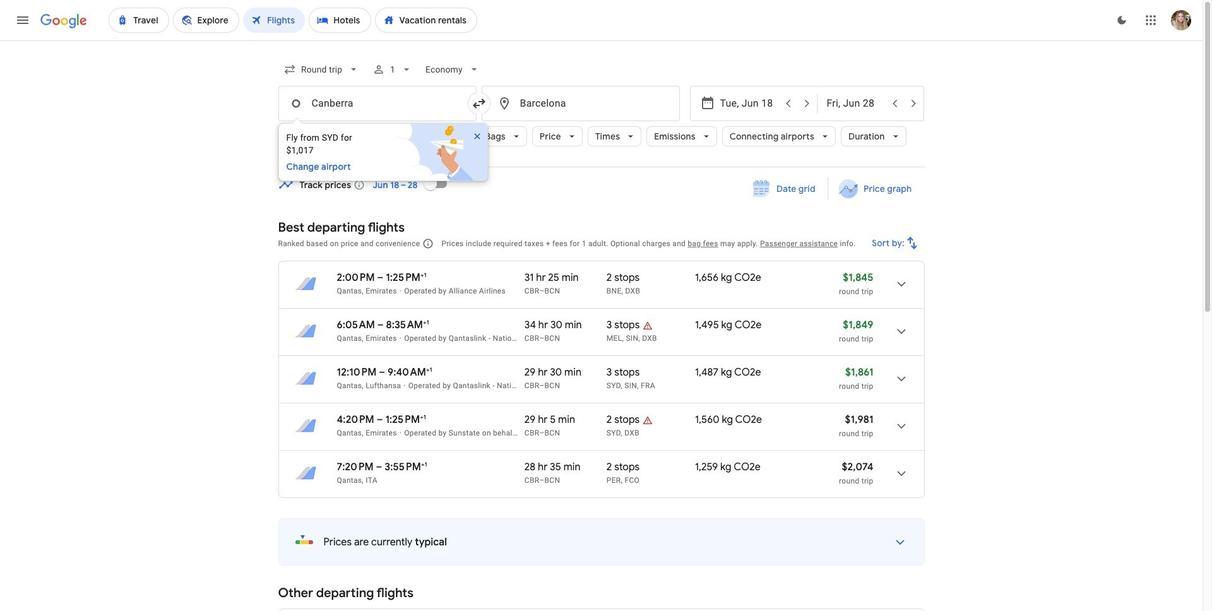 Task type: locate. For each thing, give the bounding box(es) containing it.
1 vertical spatial 2 stops flight. element
[[607, 414, 640, 428]]

0 vertical spatial arrival time: 1:25 pm on  wednesday, june 19. text field
[[386, 271, 427, 284]]

2 stops flight. element for the total duration 28 hr 35 min. element
[[607, 461, 640, 476]]

0 vertical spatial  image
[[400, 334, 402, 343]]

Departure time: 2:00 PM. text field
[[337, 272, 375, 284]]

Departure time: 6:05 AM. text field
[[337, 319, 375, 332]]

None search field
[[278, 54, 925, 181]]

 image down arrival time: 8:35 am on  wednesday, june 19. text field
[[400, 334, 402, 343]]

arrival time: 1:25 pm on  wednesday, june 19. text field for leaves canberra airport at 4:20 pm on tuesday, june 18 and arrives at josep tarradellas barcelona-el prat airport at 1:25 pm on wednesday, june 19. "element"
[[386, 413, 426, 426]]

0 vertical spatial 3 stops flight. element
[[607, 319, 640, 333]]

layover (1 of 3) is a 4 hr 45 min layover at melbourne airport in melbourne. layover (2 of 3) is a 2 hr 45 min layover at singapore changi airport in singapore. layover (3 of 3) is a 3 hr 5 min overnight layover at dubai international airport in dubai. element
[[607, 333, 689, 344]]

layover (1 of 2) is a 2 hr layover at perth airport in perth. layover (2 of 2) is a 4 hr 5 min layover at leonardo da vinci–fiumicino airport in rome. element
[[607, 476, 689, 486]]

3 stops flight. element
[[607, 319, 640, 333], [607, 366, 640, 381]]

3 stops flight. element down layover (1 of 3) is a 4 hr 45 min layover at melbourne airport in melbourne. layover (2 of 3) is a 2 hr 45 min layover at singapore changi airport in singapore. layover (3 of 3) is a 3 hr 5 min overnight layover at dubai international airport in dubai. element
[[607, 366, 640, 381]]

1861 US dollars text field
[[846, 366, 874, 379]]

2 stops flight. element for total duration 31 hr 25 min. element
[[607, 272, 640, 286]]

learn more about tracked prices image
[[354, 179, 365, 191]]

leaves canberra airport at 2:00 pm on tuesday, june 18 and arrives at josep tarradellas barcelona-el prat airport at 1:25 pm on wednesday, june 19. element
[[337, 271, 427, 284]]

Arrival time: 3:55 PM on  Wednesday, June 19. text field
[[385, 460, 427, 474]]

learn more about ranking image
[[423, 238, 434, 249]]

Departure time: 7:20 PM. text field
[[337, 461, 374, 474]]

 image for arrival time: 1:25 pm on  wednesday, june 19. text field related to leaves canberra airport at 4:20 pm on tuesday, june 18 and arrives at josep tarradellas barcelona-el prat airport at 1:25 pm on wednesday, june 19. "element"
[[400, 429, 402, 438]]

arrival time: 1:25 pm on  wednesday, june 19. text field down learn more about ranking image
[[386, 271, 427, 284]]

leaves canberra airport at 6:05 am on tuesday, june 18 and arrives at josep tarradellas barcelona-el prat airport at 8:35 am on wednesday, june 19. element
[[337, 318, 429, 332]]

3 2 stops flight. element from the top
[[607, 461, 640, 476]]

total duration 31 hr 25 min. element
[[525, 272, 607, 286]]

2 vertical spatial 2 stops flight. element
[[607, 461, 640, 476]]

main menu image
[[15, 13, 30, 28]]

flight details. leaves canberra airport at 6:05 am on tuesday, june 18 and arrives at josep tarradellas barcelona-el prat airport at 8:35 am on wednesday, june 19. image
[[886, 316, 917, 347]]

 image
[[400, 334, 402, 343], [400, 429, 402, 438]]

 image down leaves canberra airport at 4:20 pm on tuesday, june 18 and arrives at josep tarradellas barcelona-el prat airport at 1:25 pm on wednesday, june 19. "element"
[[400, 429, 402, 438]]

find the best price region
[[278, 169, 925, 210]]

main content
[[278, 169, 925, 611]]

layover (1 of 3) is a 1 hr 40 min layover at sydney airport in sydney. layover (2 of 3) is a 2 hr 20 min layover at singapore changi airport in singapore. layover (3 of 3) is a 1 hr layover at frankfurt airport in frankfurt. element
[[607, 381, 689, 391]]

Where from? text field
[[278, 86, 477, 121]]

2  image from the top
[[400, 429, 402, 438]]

2 stops flight. element
[[607, 272, 640, 286], [607, 414, 640, 428], [607, 461, 640, 476]]

change appearance image
[[1107, 5, 1138, 35]]

Departure text field
[[720, 87, 778, 121]]

3 stops flight. element down 'layover (1 of 2) is a 5 hr 20 min layover at brisbane airport in brisbane. layover (2 of 2) is a 3 hr 5 min layover at dubai international airport in dubai.' element
[[607, 319, 640, 333]]

leaves canberra airport at 12:10 pm on tuesday, june 18 and arrives at josep tarradellas barcelona-el prat airport at 9:40 am on wednesday, june 19. element
[[337, 366, 432, 379]]

1 vertical spatial  image
[[400, 429, 402, 438]]

 image
[[400, 287, 402, 296]]

flight details. leaves canberra airport at 12:10 pm on tuesday, june 18 and arrives at josep tarradellas barcelona-el prat airport at 9:40 am on wednesday, june 19. image
[[886, 364, 917, 394]]

0 vertical spatial 2 stops flight. element
[[607, 272, 640, 286]]

1 vertical spatial 3 stops flight. element
[[607, 366, 640, 381]]

1 2 stops flight. element from the top
[[607, 272, 640, 286]]

Departure time: 12:10 PM. text field
[[337, 366, 377, 379]]

1 vertical spatial arrival time: 1:25 pm on  wednesday, june 19. text field
[[386, 413, 426, 426]]

None field
[[278, 54, 365, 85], [421, 54, 485, 85], [278, 54, 365, 85], [421, 54, 485, 85]]

leaves canberra airport at 4:20 pm on tuesday, june 18 and arrives at josep tarradellas barcelona-el prat airport at 1:25 pm on wednesday, june 19. element
[[337, 413, 426, 426]]

flight details. leaves canberra airport at 2:00 pm on tuesday, june 18 and arrives at josep tarradellas barcelona-el prat airport at 1:25 pm on wednesday, june 19. image
[[886, 269, 917, 299]]

Arrival time: 1:25 PM on  Wednesday, June 19. text field
[[386, 271, 427, 284], [386, 413, 426, 426]]

flight details. leaves canberra airport at 4:20 pm on tuesday, june 18 and arrives at josep tarradellas barcelona-el prat airport at 1:25 pm on wednesday, june 19. image
[[886, 411, 917, 442]]

layover (1 of 2) is a 5 hr 20 min layover at brisbane airport in brisbane. layover (2 of 2) is a 3 hr 5 min layover at dubai international airport in dubai. element
[[607, 286, 689, 296]]

swap origin and destination. image
[[472, 96, 487, 111]]

2 2 stops flight. element from the top
[[607, 414, 640, 428]]

1  image from the top
[[400, 334, 402, 343]]

arrival time: 1:25 pm on  wednesday, june 19. text field up arrival time: 3:55 pm on  wednesday, june 19. text box
[[386, 413, 426, 426]]



Task type: describe. For each thing, give the bounding box(es) containing it.
Return text field
[[827, 87, 885, 121]]

Where to? text field
[[482, 86, 680, 121]]

1981 US dollars text field
[[845, 414, 874, 426]]

1849 US dollars text field
[[843, 319, 874, 332]]

total duration 28 hr 35 min. element
[[525, 461, 607, 476]]

 image for arrival time: 8:35 am on  wednesday, june 19. text field
[[400, 334, 402, 343]]

close image
[[472, 131, 482, 141]]

arrival time: 1:25 pm on  wednesday, june 19. text field for leaves canberra airport at 2:00 pm on tuesday, june 18 and arrives at josep tarradellas barcelona-el prat airport at 1:25 pm on wednesday, june 19. element
[[386, 271, 427, 284]]

layover (1 of 2) is a 2 hr 55 min layover at sydney airport in sydney. layover (2 of 2) is a 3 hr 45 min overnight layover at dubai international airport in dubai. element
[[607, 428, 689, 438]]

total duration 29 hr 30 min. element
[[525, 366, 607, 381]]

leaves canberra airport at 7:20 pm on tuesday, june 18 and arrives at josep tarradellas barcelona-el prat airport at 3:55 pm on wednesday, june 19. element
[[337, 460, 427, 474]]

2074 US dollars text field
[[842, 461, 874, 474]]

1 3 stops flight. element from the top
[[607, 319, 640, 333]]

more details image
[[885, 527, 916, 558]]

Departure time: 4:20 PM. text field
[[337, 414, 374, 426]]

total duration 34 hr 30 min. element
[[525, 319, 607, 333]]

2 3 stops flight. element from the top
[[607, 366, 640, 381]]

Arrival time: 9:40 AM on  Wednesday, June 19. text field
[[388, 366, 432, 379]]

flight details. leaves canberra airport at 7:20 pm on tuesday, june 18 and arrives at josep tarradellas barcelona-el prat airport at 3:55 pm on wednesday, june 19. image
[[886, 459, 917, 489]]

total duration 29 hr 5 min. element
[[525, 414, 607, 428]]

Arrival time: 8:35 AM on  Wednesday, June 19. text field
[[386, 318, 429, 332]]

1845 US dollars text field
[[843, 272, 874, 284]]

loading results progress bar
[[0, 40, 1203, 43]]



Task type: vqa. For each thing, say whether or not it's contained in the screenshot.
Return Text Field
yes



